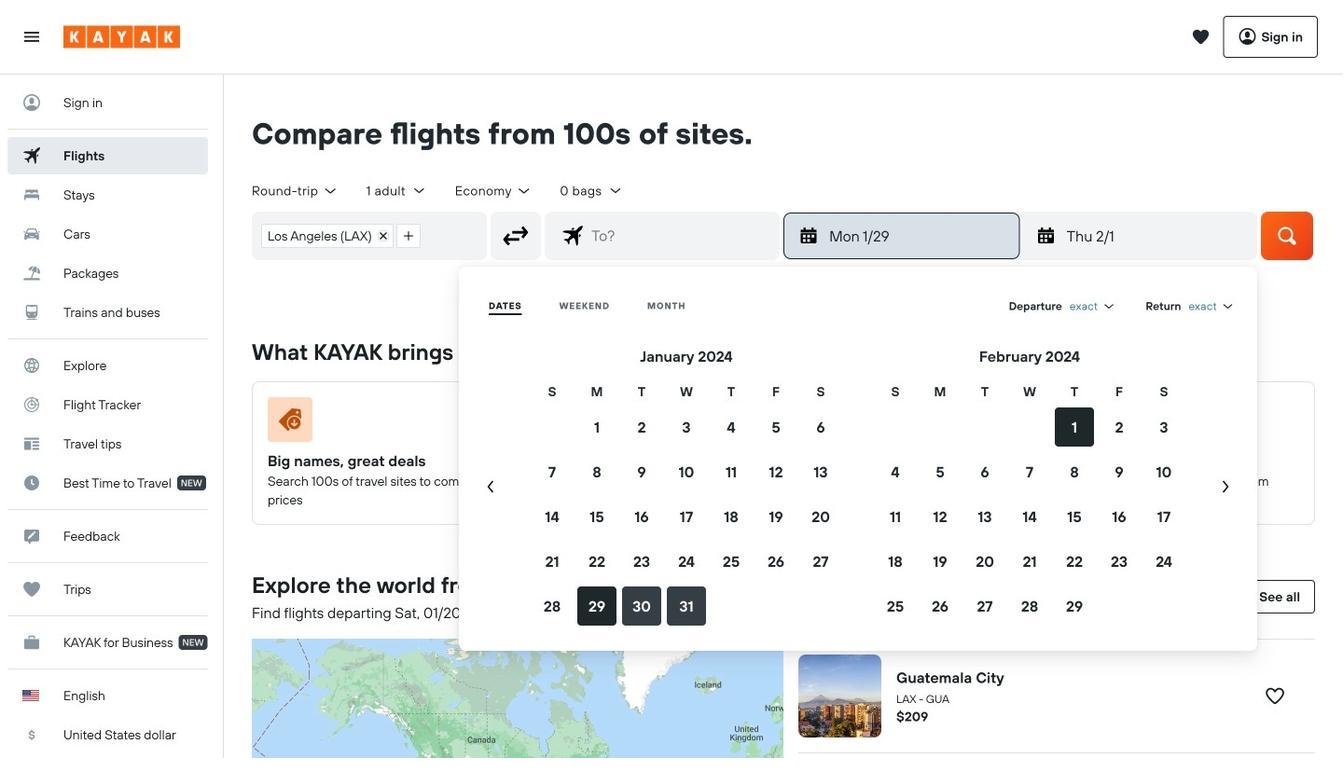 Task type: locate. For each thing, give the bounding box(es) containing it.
list
[[253, 213, 429, 259]]

figure
[[268, 397, 483, 449], [537, 397, 753, 449], [807, 397, 1022, 449], [1077, 397, 1292, 449]]

list item down trip type round-trip field
[[261, 224, 393, 248]]

0 horizontal spatial list item
[[261, 224, 393, 248]]

monday january 29th element
[[830, 225, 1008, 247]]

Weekend radio
[[559, 300, 610, 312]]

menu
[[466, 289, 1250, 629]]

list item right remove icon
[[396, 224, 421, 248]]

None field
[[1070, 299, 1116, 313], [1189, 299, 1235, 313], [1070, 299, 1116, 313], [1189, 299, 1235, 313]]

thursday february 1st element
[[1067, 225, 1245, 247]]

Dates radio
[[489, 300, 522, 312]]

1 horizontal spatial list item
[[396, 224, 421, 248]]

list item
[[261, 224, 393, 248], [396, 224, 421, 248]]

1 list item from the left
[[261, 224, 393, 248]]

map region
[[41, 436, 996, 758]]

2 list item from the left
[[396, 224, 421, 248]]

Flight destination input text field
[[584, 213, 779, 259]]

swap departure airport and destination airport image
[[498, 218, 534, 254]]



Task type: describe. For each thing, give the bounding box(es) containing it.
4 figure from the left
[[1077, 397, 1292, 449]]

navigation menu image
[[22, 28, 41, 46]]

start date calendar input use left and right arrow keys to change day. use up and down arrow keys to change week. tab
[[466, 345, 1250, 629]]

3 figure from the left
[[807, 397, 1022, 449]]

1 figure from the left
[[268, 397, 483, 449]]

2 figure from the left
[[537, 397, 753, 449]]

Flight origin input text field
[[429, 213, 486, 259]]

Month radio
[[647, 300, 686, 312]]

Cabin type Economy field
[[455, 182, 532, 199]]

remove image
[[379, 231, 388, 241]]

Trip type Round-trip field
[[252, 182, 338, 199]]

guatemala city image
[[799, 655, 882, 738]]

united states (english) image
[[22, 690, 39, 702]]



Task type: vqa. For each thing, say whether or not it's contained in the screenshot.
the Monday December 25th element
no



